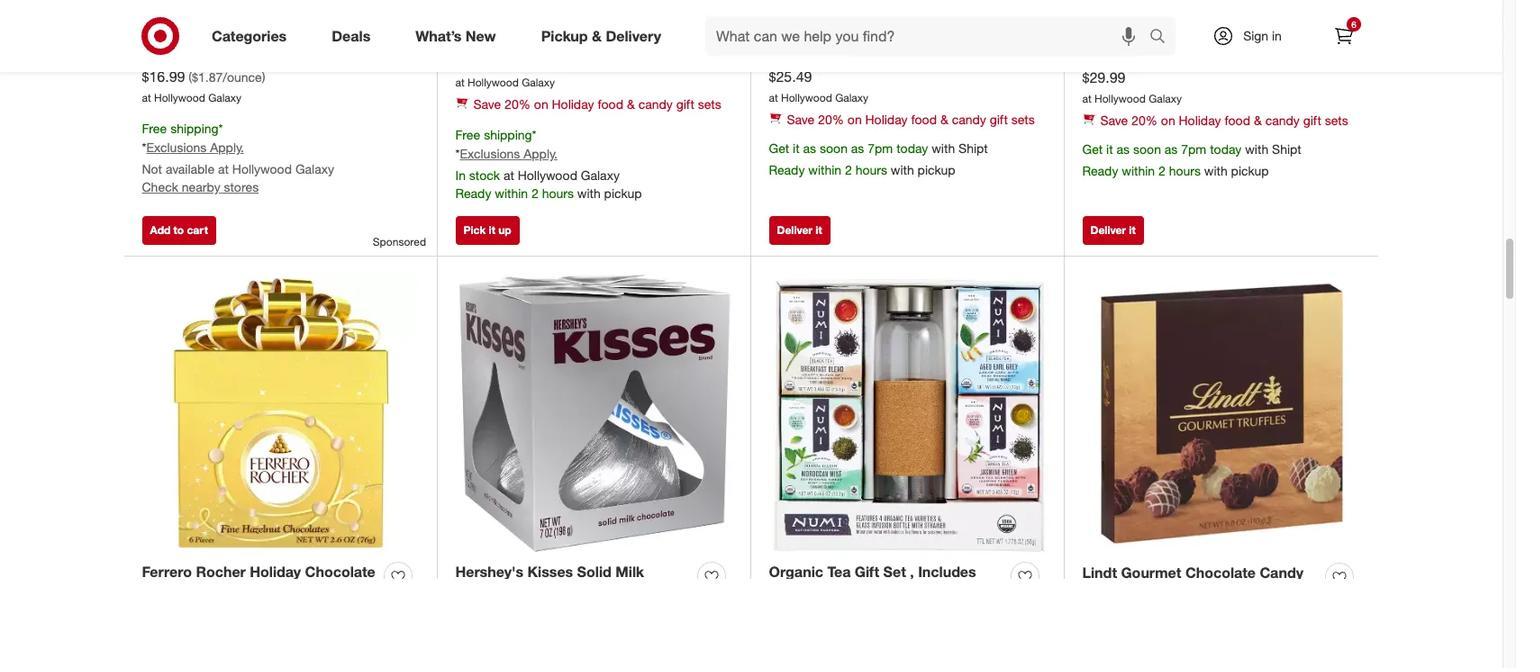 Task type: locate. For each thing, give the bounding box(es) containing it.
sign
[[1244, 28, 1269, 43]]

0 horizontal spatial free
[[142, 121, 167, 136]]

exclusions up available
[[146, 140, 207, 155]]

2 horizontal spatial gift
[[1304, 113, 1322, 128]]

box inside 'hershey's kisses solid milk chocolate holiday candy gift box - 7oz'
[[662, 584, 688, 602]]

2 horizontal spatial ready
[[1083, 163, 1119, 179]]

1 horizontal spatial 2
[[845, 162, 852, 178]]

1 horizontal spatial snap
[[769, 28, 803, 43]]

hollywood inside $29.99 at hollywood galaxy
[[1095, 92, 1146, 106]]

shipping inside free shipping * * exclusions apply. in stock at  hollywood galaxy ready within 2 hours with pickup
[[484, 127, 532, 142]]

glass
[[805, 584, 844, 602]]

food for $29.99
[[1225, 113, 1251, 128]]

pickup for $29.99
[[1231, 163, 1269, 179]]

2 horizontal spatial candy
[[1266, 113, 1300, 128]]

0 horizontal spatial tea
[[856, 625, 877, 643]]

candy
[[639, 97, 673, 112], [952, 112, 986, 127], [1266, 113, 1300, 128]]

1 horizontal spatial save
[[787, 112, 815, 127]]

exclusions inside free shipping * * exclusions apply. in stock at  hollywood galaxy ready within 2 hours with pickup
[[460, 146, 520, 161]]

shipt for $29.99
[[1272, 142, 1302, 157]]

0 horizontal spatial 2
[[532, 186, 539, 201]]

organic tea gift set , includes 16oz glass tea infusion bottle with strainer and 4 organic tea varieties (24 tea bags) link
[[769, 563, 1004, 643]]

save 20% on holiday food & candy gift sets for $29.99
[[1101, 113, 1349, 128]]

1 horizontal spatial food
[[911, 112, 937, 127]]

delivery
[[606, 27, 661, 45]]

save
[[474, 97, 501, 112], [787, 112, 815, 127], [1101, 113, 1128, 128]]

1 horizontal spatial hours
[[856, 162, 887, 178]]

2 horizontal spatial food
[[1225, 113, 1251, 128]]

1 horizontal spatial candy
[[952, 112, 986, 127]]

bottle
[[933, 584, 975, 602]]

as
[[803, 141, 816, 156], [851, 141, 864, 156], [1117, 142, 1130, 157], [1165, 142, 1178, 157]]

eligible up /ounce
[[206, 28, 246, 43]]

eligible
[[206, 28, 246, 43], [833, 28, 873, 43], [1147, 28, 1186, 44]]

2 horizontal spatial ebt
[[1120, 28, 1143, 44]]

,
[[910, 564, 914, 582]]

deliver it button
[[769, 217, 831, 245], [1083, 217, 1144, 245]]

2 horizontal spatial eligible
[[1147, 28, 1186, 44]]

1 horizontal spatial within
[[809, 162, 842, 178]]

ready down $25.49 at hollywood galaxy
[[769, 162, 805, 178]]

* up in
[[455, 146, 460, 161]]

1 horizontal spatial deliver
[[1091, 224, 1126, 237]]

within down $29.99 at hollywood galaxy
[[1122, 163, 1155, 179]]

1 horizontal spatial exclusions
[[460, 146, 520, 161]]

hollywood down $29.99
[[1095, 92, 1146, 106]]

chocolate inside 'hershey's kisses solid milk chocolate holiday candy gift box - 7oz'
[[455, 584, 526, 602]]

at down $29.99
[[1083, 92, 1092, 106]]

0 horizontal spatial 20%
[[505, 97, 531, 112]]

galaxy
[[522, 76, 555, 89], [208, 91, 242, 105], [835, 91, 869, 105], [1149, 92, 1182, 106], [296, 161, 334, 177], [581, 168, 620, 183]]

14 link
[[1083, 1, 1361, 17]]

shipt for $25.49
[[959, 141, 988, 156]]

1 horizontal spatial deliver it button
[[1083, 217, 1144, 245]]

apply. for 2
[[524, 146, 558, 161]]

exclusions apply. link for available
[[146, 140, 244, 155]]

2 horizontal spatial 2
[[1159, 163, 1166, 179]]

organic
[[902, 605, 954, 623]]

on down $25.49 at hollywood galaxy
[[848, 112, 862, 127]]

apply. inside the 'free shipping * * exclusions apply. not available at hollywood galaxy check nearby stores'
[[210, 140, 244, 155]]

food down what can we help you find? suggestions appear below search field
[[911, 112, 937, 127]]

1 horizontal spatial today
[[1210, 142, 1242, 157]]

snap up $25.49
[[769, 28, 803, 43]]

0 horizontal spatial -
[[211, 584, 217, 602]]

galaxy inside free shipping * * exclusions apply. in stock at  hollywood galaxy ready within 2 hours with pickup
[[581, 168, 620, 183]]

1 horizontal spatial shipping
[[484, 127, 532, 142]]

0 horizontal spatial food
[[598, 97, 624, 112]]

gift
[[855, 564, 880, 582], [142, 584, 167, 602], [633, 584, 658, 602], [1137, 585, 1161, 603]]

at inside free shipping * * exclusions apply. in stock at  hollywood galaxy ready within 2 hours with pickup
[[504, 168, 514, 183]]

within inside free shipping * * exclusions apply. in stock at  hollywood galaxy ready within 2 hours with pickup
[[495, 186, 528, 201]]

at inside $25.49 at hollywood galaxy
[[769, 91, 778, 105]]

eligible up $25.49 at hollywood galaxy
[[833, 28, 873, 43]]

0 horizontal spatial get
[[769, 141, 790, 156]]

get it as soon as 7pm today with shipt ready within 2 hours with pickup
[[769, 141, 988, 178], [1083, 142, 1302, 179]]

- down "rocher"
[[211, 584, 217, 602]]

available
[[166, 161, 215, 177]]

lindt  gourmet chocolate candy truffles gift box - 6.8 oz. image
[[1083, 275, 1361, 553], [1083, 275, 1361, 553]]

shipping
[[170, 121, 219, 136], [484, 127, 532, 142]]

save for $25.49
[[787, 112, 815, 127]]

gift down ferrero
[[142, 584, 167, 602]]

save down $29.99 at hollywood galaxy
[[1101, 113, 1128, 128]]

2 horizontal spatial save 20% on holiday food & candy gift sets
[[1101, 113, 1349, 128]]

galaxy inside $16.99 ( $1.87 /ounce ) at hollywood galaxy
[[208, 91, 242, 105]]

at down $16.99
[[142, 91, 151, 105]]

2 horizontal spatial 20%
[[1132, 113, 1158, 128]]

on for $29.99
[[1161, 113, 1176, 128]]

-
[[211, 584, 217, 602], [1196, 585, 1202, 603], [455, 605, 461, 623]]

tea
[[828, 564, 851, 582], [848, 584, 871, 602]]

ferrero rocher holiday chocolate gift cube - 2.6oz/6ct image
[[142, 275, 419, 552], [142, 275, 419, 552]]

pick it up
[[464, 224, 512, 237]]

14
[[1139, 2, 1151, 16]]

1 horizontal spatial get
[[1083, 142, 1103, 157]]

deliver
[[777, 224, 813, 237], [1091, 224, 1126, 237]]

ready inside free shipping * * exclusions apply. in stock at  hollywood galaxy ready within 2 hours with pickup
[[455, 186, 491, 201]]

hollywood inside the 'free shipping * * exclusions apply. not available at hollywood galaxy check nearby stores'
[[232, 161, 292, 177]]

save 20% on holiday food & candy gift sets down what can we help you find? suggestions appear below search field
[[787, 112, 1035, 127]]

$29.99 at hollywood galaxy
[[1083, 68, 1182, 106]]

snap ebt eligible for $29.99
[[1083, 28, 1186, 44]]

2 horizontal spatial save
[[1101, 113, 1128, 128]]

1 horizontal spatial ready
[[769, 162, 805, 178]]

1 deliver from the left
[[777, 224, 813, 237]]

snap ebt eligible up (
[[142, 28, 246, 43]]

gift down gourmet
[[1137, 585, 1161, 603]]

20%
[[505, 97, 531, 112], [818, 112, 844, 127], [1132, 113, 1158, 128]]

snap ebt eligible up $25.49 at hollywood galaxy
[[769, 28, 873, 43]]

soon down $25.49 at hollywood galaxy
[[820, 141, 848, 156]]

at inside $16.99 ( $1.87 /ounce ) at hollywood galaxy
[[142, 91, 151, 105]]

2
[[845, 162, 852, 178], [1159, 163, 1166, 179], [532, 186, 539, 201]]

on down $29.99 at hollywood galaxy
[[1161, 113, 1176, 128]]

gift inside organic tea gift set , includes 16oz glass tea infusion bottle with strainer and 4 organic tea varieties (24 tea bags)
[[855, 564, 880, 582]]

apply. for stores
[[210, 140, 244, 155]]

box
[[662, 584, 688, 602], [1165, 585, 1192, 603]]

categories link
[[196, 16, 309, 56]]

$25.49 at hollywood galaxy
[[769, 67, 869, 105]]

free for free shipping * * exclusions apply. in stock at  hollywood galaxy ready within 2 hours with pickup
[[455, 127, 480, 142]]

0 horizontal spatial pickup
[[604, 186, 642, 201]]

- left 6.8
[[1196, 585, 1202, 603]]

eligible down 14 at top
[[1147, 28, 1186, 44]]

2 horizontal spatial -
[[1196, 585, 1202, 603]]

galaxy inside $25.49 at hollywood galaxy
[[835, 91, 869, 105]]

ebt up (
[[179, 28, 203, 43]]

free up in
[[455, 127, 480, 142]]

* down at hollywood galaxy
[[532, 127, 537, 142]]

pickup
[[918, 162, 956, 178], [1231, 163, 1269, 179], [604, 186, 642, 201]]

& down sign in link
[[1254, 113, 1262, 128]]

on down at hollywood galaxy
[[534, 97, 548, 112]]

hollywood up stores
[[232, 161, 292, 177]]

ferrero
[[142, 564, 192, 582]]

today for $25.49
[[897, 141, 928, 156]]

ready for $25.49
[[769, 162, 805, 178]]

hershey's kisses solid milk chocolate holiday candy gift box - 7oz image
[[455, 275, 733, 552], [455, 275, 733, 552]]

2 horizontal spatial pickup
[[1231, 163, 1269, 179]]

$16.99
[[142, 67, 185, 85]]

deliver it for $29.99
[[1091, 224, 1136, 237]]

tea up and
[[848, 584, 871, 602]]

1 vertical spatial tea
[[856, 625, 877, 643]]

exclusions apply. link up available
[[146, 140, 244, 155]]

get it as soon as 7pm today with shipt ready within 2 hours with pickup for $25.49
[[769, 141, 988, 178]]

free for free shipping * * exclusions apply. not available at hollywood galaxy check nearby stores
[[142, 121, 167, 136]]

stock
[[469, 168, 500, 183]]

2 horizontal spatial on
[[1161, 113, 1176, 128]]

$1.87
[[192, 69, 223, 84]]

0 horizontal spatial snap
[[142, 28, 176, 43]]

ready for $29.99
[[1083, 163, 1119, 179]]

0 horizontal spatial hours
[[542, 186, 574, 201]]

6 link
[[1325, 16, 1364, 56]]

hollywood right stock
[[518, 168, 578, 183]]

at right stock
[[504, 168, 514, 183]]

- inside the lindt  gourmet chocolate candy truffles gift box - 6.8 oz.
[[1196, 585, 1202, 603]]

save 20% on holiday food & candy gift sets
[[474, 97, 722, 112], [787, 112, 1035, 127], [1101, 113, 1349, 128]]

soon
[[820, 141, 848, 156], [1133, 142, 1161, 157]]

2 for $25.49
[[845, 162, 852, 178]]

free up not
[[142, 121, 167, 136]]

what's new link
[[400, 16, 519, 56]]

0 horizontal spatial soon
[[820, 141, 848, 156]]

hollywood down $25.49
[[781, 91, 832, 105]]

save down $25.49 at hollywood galaxy
[[787, 112, 815, 127]]

0 horizontal spatial today
[[897, 141, 928, 156]]

add
[[150, 224, 171, 237]]

apply. up stores
[[210, 140, 244, 155]]

holiday up 2.6oz/6ct
[[250, 564, 301, 582]]

$25.49
[[769, 67, 812, 85]]

at
[[455, 76, 465, 89], [142, 91, 151, 105], [769, 91, 778, 105], [1083, 92, 1092, 106], [218, 161, 229, 177], [504, 168, 514, 183]]

1 horizontal spatial apply.
[[524, 146, 558, 161]]

1 horizontal spatial ebt
[[806, 28, 830, 43]]

food
[[598, 97, 624, 112], [911, 112, 937, 127], [1225, 113, 1251, 128]]

on
[[534, 97, 548, 112], [848, 112, 862, 127], [1161, 113, 1176, 128]]

1 horizontal spatial save 20% on holiday food & candy gift sets
[[787, 112, 1035, 127]]

food down pickup & delivery link
[[598, 97, 624, 112]]

- inside ferrero rocher holiday chocolate gift cube - 2.6oz/6ct
[[211, 584, 217, 602]]

hollywood inside free shipping * * exclusions apply. in stock at  hollywood galaxy ready within 2 hours with pickup
[[518, 168, 578, 183]]

it
[[793, 141, 800, 156], [1107, 142, 1113, 157], [489, 224, 495, 237], [816, 224, 822, 237], [1129, 224, 1136, 237]]

0 horizontal spatial eligible
[[206, 28, 246, 43]]

sign in
[[1244, 28, 1282, 43]]

free inside the 'free shipping * * exclusions apply. not available at hollywood galaxy check nearby stores'
[[142, 121, 167, 136]]

ebt down 14 at top
[[1120, 28, 1143, 44]]

1 horizontal spatial snap ebt eligible
[[769, 28, 873, 43]]

1 horizontal spatial shipt
[[1272, 142, 1302, 157]]

sets for $29.99
[[1325, 113, 1349, 128]]

set
[[884, 564, 906, 582]]

not
[[142, 161, 162, 177]]

0 horizontal spatial save 20% on holiday food & candy gift sets
[[474, 97, 722, 112]]

exclusions up stock
[[460, 146, 520, 161]]

1 horizontal spatial candy
[[1260, 564, 1304, 582]]

2 horizontal spatial chocolate
[[1186, 564, 1256, 582]]

tea down bottle in the right of the page
[[958, 605, 980, 623]]

at inside the 'free shipping * * exclusions apply. not available at hollywood galaxy check nearby stores'
[[218, 161, 229, 177]]

get down $29.99
[[1083, 142, 1103, 157]]

chocolate inside ferrero rocher holiday chocolate gift cube - 2.6oz/6ct
[[305, 564, 376, 582]]

1 horizontal spatial eligible
[[833, 28, 873, 43]]

holiday inside ferrero rocher holiday chocolate gift cube - 2.6oz/6ct
[[250, 564, 301, 582]]

2 horizontal spatial within
[[1122, 163, 1155, 179]]

free shipping * * exclusions apply. in stock at  hollywood galaxy ready within 2 hours with pickup
[[455, 127, 642, 201]]

20% down $25.49 at hollywood galaxy
[[818, 112, 844, 127]]

ebt
[[179, 28, 203, 43], [806, 28, 830, 43], [1120, 28, 1143, 44]]

with inside free shipping * * exclusions apply. in stock at  hollywood galaxy ready within 2 hours with pickup
[[577, 186, 601, 201]]

0 horizontal spatial chocolate
[[305, 564, 376, 582]]

1 horizontal spatial deliver it
[[1091, 224, 1136, 237]]

snap
[[142, 28, 176, 43], [769, 28, 803, 43], [1083, 28, 1116, 44]]

1 vertical spatial candy
[[585, 584, 629, 602]]

pickup
[[541, 27, 588, 45]]

gift inside ferrero rocher holiday chocolate gift cube - 2.6oz/6ct
[[142, 584, 167, 602]]

& down what can we help you find? suggestions appear below search field
[[941, 112, 949, 127]]

ebt up $25.49
[[806, 28, 830, 43]]

0 horizontal spatial 7pm
[[868, 141, 893, 156]]

1 deliver it from the left
[[777, 224, 822, 237]]

2 deliver it from the left
[[1091, 224, 1136, 237]]

1 horizontal spatial chocolate
[[455, 584, 526, 602]]

exclusions for available
[[146, 140, 207, 155]]

gift down milk
[[633, 584, 658, 602]]

soon down $29.99 at hollywood galaxy
[[1133, 142, 1161, 157]]

shipping up available
[[170, 121, 219, 136]]

0 horizontal spatial candy
[[639, 97, 673, 112]]

0 horizontal spatial exclusions
[[146, 140, 207, 155]]

20% down at hollywood galaxy
[[505, 97, 531, 112]]

organic tea gift set , includes 16oz glass tea infusion bottle with strainer and 4 organic tea varieties (24 tea bags) image
[[769, 275, 1047, 552], [769, 275, 1047, 552]]

0 horizontal spatial deliver it
[[777, 224, 822, 237]]

tea down and
[[856, 625, 877, 643]]

candy
[[1260, 564, 1304, 582], [585, 584, 629, 602]]

20% for $29.99
[[1132, 113, 1158, 128]]

rocher
[[196, 564, 246, 582]]

at down $25.49
[[769, 91, 778, 105]]

chocolate
[[305, 564, 376, 582], [1186, 564, 1256, 582], [455, 584, 526, 602]]

0 horizontal spatial box
[[662, 584, 688, 602]]

ebt for $25.49
[[806, 28, 830, 43]]

chocolate inside the lindt  gourmet chocolate candy truffles gift box - 6.8 oz.
[[1186, 564, 1256, 582]]

gift left set
[[855, 564, 880, 582]]

snap up $29.99
[[1083, 28, 1116, 44]]

get down $25.49
[[769, 141, 790, 156]]

box inside the lindt  gourmet chocolate candy truffles gift box - 6.8 oz.
[[1165, 585, 1192, 603]]

exclusions apply. link
[[146, 140, 244, 155], [460, 146, 558, 161]]

snap ebt eligible
[[142, 28, 246, 43], [769, 28, 873, 43], [1083, 28, 1186, 44]]

2 horizontal spatial snap ebt eligible
[[1083, 28, 1186, 44]]

2 horizontal spatial sets
[[1325, 113, 1349, 128]]

tea up glass
[[828, 564, 851, 582]]

0 horizontal spatial exclusions apply. link
[[146, 140, 244, 155]]

2 horizontal spatial snap
[[1083, 28, 1116, 44]]

snap for $16.99
[[142, 28, 176, 43]]

1 horizontal spatial gift
[[990, 112, 1008, 127]]

hollywood down (
[[154, 91, 205, 105]]

at inside $29.99 at hollywood galaxy
[[1083, 92, 1092, 106]]

snap ebt eligible down 14 at top
[[1083, 28, 1186, 44]]

20% down $29.99 at hollywood galaxy
[[1132, 113, 1158, 128]]

candy for $25.49
[[952, 112, 986, 127]]

get for $25.49
[[769, 141, 790, 156]]

holiday inside 'hershey's kisses solid milk chocolate holiday candy gift box - 7oz'
[[530, 584, 581, 602]]

candy for $29.99
[[1266, 113, 1300, 128]]

holiday down kisses
[[530, 584, 581, 602]]

0 horizontal spatial snap ebt eligible
[[142, 28, 246, 43]]

apply. inside free shipping * * exclusions apply. in stock at  hollywood galaxy ready within 2 hours with pickup
[[524, 146, 558, 161]]

holiday down $29.99 at hollywood galaxy
[[1179, 113, 1221, 128]]

0 vertical spatial tea
[[958, 605, 980, 623]]

save down at hollywood galaxy
[[474, 97, 501, 112]]

0 horizontal spatial candy
[[585, 584, 629, 602]]

hours for $25.49
[[856, 162, 887, 178]]

hollywood inside $25.49 at hollywood galaxy
[[781, 91, 832, 105]]

snap up $16.99
[[142, 28, 176, 43]]

free
[[142, 121, 167, 136], [455, 127, 480, 142]]

(
[[189, 69, 192, 84]]

1 horizontal spatial free
[[455, 127, 480, 142]]

at up stores
[[218, 161, 229, 177]]

1 horizontal spatial sets
[[1012, 112, 1035, 127]]

$16.99 ( $1.87 /ounce ) at hollywood galaxy
[[142, 67, 265, 105]]

1 horizontal spatial get it as soon as 7pm today with shipt ready within 2 hours with pickup
[[1083, 142, 1302, 179]]

exclusions inside the 'free shipping * * exclusions apply. not available at hollywood galaxy check nearby stores'
[[146, 140, 207, 155]]

1 horizontal spatial soon
[[1133, 142, 1161, 157]]

0 vertical spatial candy
[[1260, 564, 1304, 582]]

shipt
[[959, 141, 988, 156], [1272, 142, 1302, 157]]

shipping inside the 'free shipping * * exclusions apply. not available at hollywood galaxy check nearby stores'
[[170, 121, 219, 136]]

ready down stock
[[455, 186, 491, 201]]

7pm down $25.49 at hollywood galaxy
[[868, 141, 893, 156]]

1 horizontal spatial -
[[455, 605, 461, 623]]

0 horizontal spatial ebt
[[179, 28, 203, 43]]

1 horizontal spatial pickup
[[918, 162, 956, 178]]

deliver for $29.99
[[1091, 224, 1126, 237]]

2 horizontal spatial hours
[[1169, 163, 1201, 179]]

save 20% on holiday food & candy gift sets down pickup & delivery link
[[474, 97, 722, 112]]

within down stock
[[495, 186, 528, 201]]

1 horizontal spatial 7pm
[[1182, 142, 1207, 157]]

0 horizontal spatial shipt
[[959, 141, 988, 156]]

0 horizontal spatial ready
[[455, 186, 491, 201]]

ready down $29.99 at hollywood galaxy
[[1083, 163, 1119, 179]]

0 horizontal spatial get it as soon as 7pm today with shipt ready within 2 hours with pickup
[[769, 141, 988, 178]]

0 horizontal spatial within
[[495, 186, 528, 201]]

free inside free shipping * * exclusions apply. in stock at  hollywood galaxy ready within 2 hours with pickup
[[455, 127, 480, 142]]

exclusions apply. link for stock
[[460, 146, 558, 161]]

1 horizontal spatial box
[[1165, 585, 1192, 603]]

exclusions
[[146, 140, 207, 155], [460, 146, 520, 161]]

within down $25.49 at hollywood galaxy
[[809, 162, 842, 178]]

hours inside free shipping * * exclusions apply. in stock at  hollywood galaxy ready within 2 hours with pickup
[[542, 186, 574, 201]]

in
[[455, 168, 466, 183]]

save 20% on holiday food & candy gift sets down sign in link
[[1101, 113, 1349, 128]]

1 horizontal spatial exclusions apply. link
[[460, 146, 558, 161]]

holiday
[[552, 97, 594, 112], [866, 112, 908, 127], [1179, 113, 1221, 128], [250, 564, 301, 582], [530, 584, 581, 602]]

7pm
[[868, 141, 893, 156], [1182, 142, 1207, 157]]

7pm down $29.99 at hollywood galaxy
[[1182, 142, 1207, 157]]

within for $25.49
[[809, 162, 842, 178]]

candy inside 'hershey's kisses solid milk chocolate holiday candy gift box - 7oz'
[[585, 584, 629, 602]]

1 horizontal spatial 20%
[[818, 112, 844, 127]]

0 horizontal spatial shipping
[[170, 121, 219, 136]]

0 horizontal spatial gift
[[676, 97, 695, 112]]

1 deliver it button from the left
[[769, 217, 831, 245]]

get for $29.99
[[1083, 142, 1103, 157]]

& down delivery
[[627, 97, 635, 112]]

food down sign in link
[[1225, 113, 1251, 128]]

within
[[809, 162, 842, 178], [1122, 163, 1155, 179], [495, 186, 528, 201]]

0 horizontal spatial deliver it button
[[769, 217, 831, 245]]

2 deliver from the left
[[1091, 224, 1126, 237]]

shipping up stock
[[484, 127, 532, 142]]

eligible for $29.99
[[1147, 28, 1186, 44]]

exclusions apply. link up stock
[[460, 146, 558, 161]]

it inside button
[[489, 224, 495, 237]]

1 vertical spatial tea
[[848, 584, 871, 602]]

kisses
[[528, 564, 573, 582]]

hollywood down new
[[468, 76, 519, 89]]

deals link
[[316, 16, 393, 56]]

0 horizontal spatial apply.
[[210, 140, 244, 155]]

apply. down at hollywood galaxy
[[524, 146, 558, 161]]

2 deliver it button from the left
[[1083, 217, 1144, 245]]

- left 7oz at the left
[[455, 605, 461, 623]]

hours
[[856, 162, 887, 178], [1169, 163, 1201, 179], [542, 186, 574, 201]]

7pm for $25.49
[[868, 141, 893, 156]]

0 horizontal spatial deliver
[[777, 224, 813, 237]]

1 horizontal spatial on
[[848, 112, 862, 127]]



Task type: describe. For each thing, give the bounding box(es) containing it.
(24
[[831, 625, 852, 643]]

categories
[[212, 27, 287, 45]]

ebt for $16.99
[[179, 28, 203, 43]]

exclusions for stock
[[460, 146, 520, 161]]

infusion
[[875, 584, 929, 602]]

candy inside the lindt  gourmet chocolate candy truffles gift box - 6.8 oz.
[[1260, 564, 1304, 582]]

20% for $25.49
[[818, 112, 844, 127]]

soon for $29.99
[[1133, 142, 1161, 157]]

$29.99
[[1083, 68, 1126, 86]]

/ounce
[[223, 69, 262, 84]]

7pm for $29.99
[[1182, 142, 1207, 157]]

today for $29.99
[[1210, 142, 1242, 157]]

varieties
[[769, 625, 827, 643]]

16oz
[[769, 584, 801, 602]]

ferrero rocher holiday chocolate gift cube - 2.6oz/6ct
[[142, 564, 376, 602]]

at hollywood galaxy
[[455, 76, 555, 89]]

gift for $25.49
[[990, 112, 1008, 127]]

what's new
[[416, 27, 496, 45]]

pickup inside free shipping * * exclusions apply. in stock at  hollywood galaxy ready within 2 hours with pickup
[[604, 186, 642, 201]]

gift inside 'hershey's kisses solid milk chocolate holiday candy gift box - 7oz'
[[633, 584, 658, 602]]

gift inside the lindt  gourmet chocolate candy truffles gift box - 6.8 oz.
[[1137, 585, 1161, 603]]

eligible for $25.49
[[833, 28, 873, 43]]

shipping for available
[[170, 121, 219, 136]]

nearby
[[182, 179, 220, 195]]

deliver it button for $29.99
[[1083, 217, 1144, 245]]

oz.
[[1230, 585, 1250, 603]]

pickup & delivery link
[[526, 16, 684, 56]]

deliver it button for $25.49
[[769, 217, 831, 245]]

search
[[1142, 28, 1185, 46]]

& right pickup
[[592, 27, 602, 45]]

within for $29.99
[[1122, 163, 1155, 179]]

0 horizontal spatial sets
[[698, 97, 722, 112]]

galaxy inside the 'free shipping * * exclusions apply. not available at hollywood galaxy check nearby stores'
[[296, 161, 334, 177]]

stores
[[224, 179, 259, 195]]

pick
[[464, 224, 486, 237]]

4
[[890, 605, 898, 623]]

* down $16.99 ( $1.87 /ounce ) at hollywood galaxy
[[219, 121, 223, 136]]

check nearby stores button
[[142, 178, 259, 196]]

in
[[1272, 28, 1282, 43]]

solid
[[577, 564, 612, 582]]

hershey's kisses solid milk chocolate holiday candy gift box - 7oz link
[[455, 563, 691, 623]]

and
[[861, 605, 886, 623]]

free shipping * * exclusions apply. not available at hollywood galaxy check nearby stores
[[142, 121, 334, 195]]

)
[[262, 69, 265, 84]]

lindt  gourmet chocolate candy truffles gift box - 6.8 oz. link
[[1083, 564, 1319, 605]]

hours for $29.99
[[1169, 163, 1201, 179]]

milk
[[616, 564, 644, 582]]

lindt
[[1083, 564, 1117, 582]]

on for $25.49
[[848, 112, 862, 127]]

food for $25.49
[[911, 112, 937, 127]]

cube
[[171, 584, 207, 602]]

sets for $25.49
[[1012, 112, 1035, 127]]

1 horizontal spatial tea
[[958, 605, 980, 623]]

- inside 'hershey's kisses solid milk chocolate holiday candy gift box - 7oz'
[[455, 605, 461, 623]]

snap ebt eligible for $25.49
[[769, 28, 873, 43]]

soon for $25.49
[[820, 141, 848, 156]]

add to cart button
[[142, 217, 216, 245]]

cart
[[187, 224, 208, 237]]

0 horizontal spatial save
[[474, 97, 501, 112]]

sign in link
[[1198, 16, 1310, 56]]

check
[[142, 179, 178, 195]]

at down what's new "link"
[[455, 76, 465, 89]]

What can we help you find? suggestions appear below search field
[[706, 16, 1154, 56]]

deliver it for $25.49
[[777, 224, 822, 237]]

lindt  gourmet chocolate candy truffles gift box - 6.8 oz.
[[1083, 564, 1304, 603]]

save 20% on holiday food & candy gift sets for $25.49
[[787, 112, 1035, 127]]

add to cart
[[150, 224, 208, 237]]

2 for $29.99
[[1159, 163, 1166, 179]]

snap for $29.99
[[1083, 28, 1116, 44]]

save for $29.99
[[1101, 113, 1128, 128]]

with inside organic tea gift set , includes 16oz glass tea infusion bottle with strainer and 4 organic tea varieties (24 tea bags)
[[769, 605, 798, 623]]

holiday up free shipping * * exclusions apply. in stock at  hollywood galaxy ready within 2 hours with pickup
[[552, 97, 594, 112]]

gourmet
[[1121, 564, 1182, 582]]

truffles
[[1083, 585, 1133, 603]]

organic
[[769, 564, 824, 582]]

pickup for $25.49
[[918, 162, 956, 178]]

7oz
[[465, 605, 489, 623]]

galaxy inside $29.99 at hollywood galaxy
[[1149, 92, 1182, 106]]

ebt for $29.99
[[1120, 28, 1143, 44]]

includes
[[918, 564, 976, 582]]

hollywood inside $16.99 ( $1.87 /ounce ) at hollywood galaxy
[[154, 91, 205, 105]]

0 vertical spatial tea
[[828, 564, 851, 582]]

6.8
[[1206, 585, 1226, 603]]

new
[[466, 27, 496, 45]]

gift for $29.99
[[1304, 113, 1322, 128]]

0 horizontal spatial on
[[534, 97, 548, 112]]

shipping for stock
[[484, 127, 532, 142]]

2.6oz/6ct
[[221, 584, 284, 602]]

deliver for $25.49
[[777, 224, 813, 237]]

pick it up button
[[455, 217, 520, 245]]

what's
[[416, 27, 462, 45]]

2 inside free shipping * * exclusions apply. in stock at  hollywood galaxy ready within 2 hours with pickup
[[532, 186, 539, 201]]

strainer
[[802, 605, 857, 623]]

hershey's
[[455, 564, 524, 582]]

hershey's kisses solid milk chocolate holiday candy gift box - 7oz
[[455, 564, 688, 623]]

6
[[1352, 19, 1357, 30]]

get it as soon as 7pm today with shipt ready within 2 hours with pickup for $29.99
[[1083, 142, 1302, 179]]

to
[[174, 224, 184, 237]]

organic tea gift set , includes 16oz glass tea infusion bottle with strainer and 4 organic tea varieties (24 tea bags)
[[769, 564, 980, 643]]

sponsored
[[373, 236, 426, 249]]

search button
[[1142, 16, 1185, 59]]

up
[[498, 224, 512, 237]]

snap for $25.49
[[769, 28, 803, 43]]

ferrero rocher holiday chocolate gift cube - 2.6oz/6ct link
[[142, 563, 377, 604]]

deals
[[332, 27, 371, 45]]

snap ebt eligible for $16.99
[[142, 28, 246, 43]]

holiday down $25.49 at hollywood galaxy
[[866, 112, 908, 127]]

eligible for $16.99
[[206, 28, 246, 43]]

bags)
[[881, 625, 919, 643]]

pickup & delivery
[[541, 27, 661, 45]]

* up not
[[142, 140, 146, 155]]



Task type: vqa. For each thing, say whether or not it's contained in the screenshot.
Boots
no



